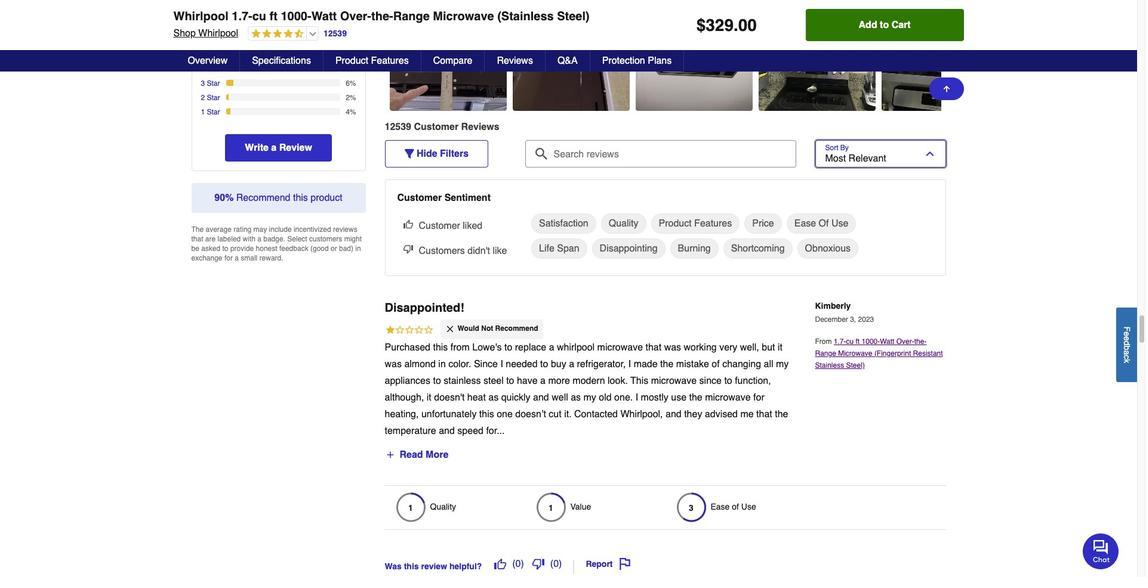 Task type: vqa. For each thing, say whether or not it's contained in the screenshot.
topmost Range
yes



Task type: locate. For each thing, give the bounding box(es) containing it.
cu inside 1.7-cu ft 1000-watt over-the- range microwave (fingerprint resistant stainless steel)
[[846, 338, 854, 347]]

was
[[385, 562, 402, 572]]

90
[[215, 193, 225, 204]]

1 vertical spatial the-
[[915, 338, 927, 347]]

0 horizontal spatial steel)
[[557, 10, 590, 23]]

0 vertical spatial was
[[664, 342, 681, 353]]

i left "made"
[[629, 359, 631, 370]]

star for 5 star
[[207, 51, 220, 59]]

reviews
[[333, 226, 357, 234]]

2 vertical spatial customer
[[419, 221, 460, 232]]

star for 4 star
[[207, 65, 220, 74]]

0 horizontal spatial 12539
[[250, 22, 273, 32]]

1.7-
[[232, 10, 252, 23], [834, 338, 846, 347]]

liked
[[463, 221, 483, 232]]

for down function, on the right of the page
[[754, 393, 765, 403]]

1 horizontal spatial 12539
[[324, 28, 347, 38]]

00
[[738, 16, 757, 35]]

3 for 3
[[689, 504, 694, 513]]

star right 4
[[207, 65, 220, 74]]

the right "made"
[[660, 359, 674, 370]]

5 right 'out'
[[337, 6, 344, 19]]

0 vertical spatial 1000-
[[281, 10, 311, 23]]

1 vertical spatial microwave
[[838, 350, 873, 358]]

product up 'incentivized'
[[311, 193, 342, 204]]

range inside 1.7-cu ft 1000-watt over-the- range microwave (fingerprint resistant stainless steel)
[[815, 350, 836, 358]]

1 star from the top
[[207, 51, 220, 59]]

0 horizontal spatial s
[[303, 22, 307, 32]]

f e e d b a c k button
[[1116, 308, 1137, 382]]

0 vertical spatial s
[[303, 22, 307, 32]]

0 horizontal spatial that
[[191, 235, 203, 244]]

2 vertical spatial the
[[775, 409, 788, 420]]

1.7- down december
[[834, 338, 846, 347]]

of
[[324, 6, 334, 19], [819, 219, 829, 230], [712, 359, 720, 370], [732, 503, 739, 512]]

well,
[[740, 342, 759, 353]]

uploaded image image
[[390, 47, 507, 59], [513, 47, 630, 59], [636, 47, 753, 59], [759, 47, 876, 59], [882, 47, 999, 59]]

a up k
[[1122, 350, 1132, 355]]

0 horizontal spatial 0
[[516, 559, 521, 570]]

1
[[201, 108, 205, 117], [408, 504, 413, 513], [549, 504, 553, 513]]

1 horizontal spatial steel)
[[846, 362, 865, 370]]

my right all on the bottom right
[[776, 359, 789, 370]]

1 horizontal spatial product
[[659, 219, 692, 230]]

5 up 4
[[201, 51, 205, 59]]

0 horizontal spatial microwave
[[597, 342, 643, 353]]

whirlpool up 5 star at the top left of page
[[198, 28, 238, 39]]

this up 'incentivized'
[[293, 193, 308, 204]]

select
[[287, 235, 307, 244]]

0 horizontal spatial ft
[[270, 10, 278, 23]]

this left one
[[479, 409, 494, 420]]

1 horizontal spatial 3
[[689, 504, 694, 513]]

product features button
[[651, 214, 740, 234]]

0 right thumb up icon
[[516, 559, 521, 570]]

modern
[[573, 376, 605, 387]]

1 horizontal spatial recommend
[[495, 325, 538, 333]]

me
[[741, 409, 754, 420]]

1 vertical spatial was
[[385, 359, 402, 370]]

read more button
[[385, 446, 449, 465]]

was up mistake in the right bottom of the page
[[664, 342, 681, 353]]

0 horizontal spatial cu
[[252, 10, 266, 23]]

of up since
[[712, 359, 720, 370]]

( for thumb down icon
[[550, 559, 554, 570]]

1 ( 0 ) from the left
[[512, 559, 524, 570]]

review up filters
[[461, 122, 494, 133]]

0 vertical spatial the-
[[371, 10, 393, 23]]

0 vertical spatial 5
[[337, 6, 344, 19]]

1 vertical spatial range
[[815, 350, 836, 358]]

1 horizontal spatial use
[[832, 219, 849, 230]]

the- inside 1.7-cu ft 1000-watt over-the- range microwave (fingerprint resistant stainless steel)
[[915, 338, 927, 347]]

0 vertical spatial review
[[276, 22, 303, 32]]

2 horizontal spatial that
[[756, 409, 772, 420]]

1 down the 2
[[201, 108, 205, 117]]

0 horizontal spatial 1.7-
[[232, 10, 252, 23]]

from
[[451, 342, 470, 353]]

cu down the 3,
[[846, 338, 854, 347]]

features
[[371, 56, 409, 66]]

of right ease
[[819, 219, 829, 230]]

one
[[497, 409, 513, 420]]

range up features on the left
[[393, 10, 430, 23]]

unfortunately
[[421, 409, 477, 420]]

customer up customers
[[419, 221, 460, 232]]

steel) inside 1.7-cu ft 1000-watt over-the- range microwave (fingerprint resistant stainless steel)
[[846, 362, 865, 370]]

thumb up image
[[494, 559, 506, 571]]

to right the steel
[[506, 376, 514, 387]]

steel
[[484, 376, 504, 387]]

%
[[225, 193, 234, 204]]

average
[[206, 226, 232, 234]]

heating,
[[385, 409, 419, 420]]

that up "made"
[[646, 342, 662, 353]]

12539 for 12539
[[324, 28, 347, 38]]

)
[[521, 559, 524, 570], [559, 559, 562, 570]]

1 horizontal spatial microwave
[[838, 350, 873, 358]]

0 vertical spatial 1.7-
[[232, 10, 252, 23]]

recommend up replace
[[495, 325, 538, 333]]

star down the 2 star on the left of page
[[207, 108, 220, 117]]

customer up hide filters button
[[414, 122, 459, 133]]

star
[[207, 51, 220, 59], [207, 65, 220, 74], [207, 80, 220, 88], [207, 94, 220, 102], [207, 108, 220, 117]]

of inside purchased this from lowe's to replace a whirlpool microwave that was working very well, but it was almond in color. since i needed to buy  a refrigerator, i made the mistake of changing all my appliances to stainless steel to have a more modern look. this microwave since to function, although, it doesn't heat as quickly and well as my old one. i mostly use the microwave for heating, unfortunately this one doesn't cut it. contacted whirlpool, and they advised me that the temperature and speed for...
[[712, 359, 720, 370]]

quickly
[[501, 393, 531, 403]]

0 horizontal spatial )
[[521, 559, 524, 570]]

1 horizontal spatial 5
[[337, 6, 344, 19]]

microwave up refrigerator,
[[597, 342, 643, 353]]

0 horizontal spatial recommend
[[236, 193, 290, 204]]

2 ( 0 ) from the left
[[550, 559, 562, 570]]

over- inside 1.7-cu ft 1000-watt over-the- range microwave (fingerprint resistant stainless steel)
[[897, 338, 915, 347]]

over- up the (fingerprint
[[897, 338, 915, 347]]

steel) up q&a button
[[557, 10, 590, 23]]

) left thumb down icon
[[521, 559, 524, 570]]

star up the 2 star on the left of page
[[207, 80, 220, 88]]

1 horizontal spatial ft
[[856, 338, 860, 347]]

plus image
[[385, 451, 395, 460]]

thumb up image
[[403, 220, 413, 230]]

1 horizontal spatial the
[[689, 393, 703, 403]]

12539 for 12539 customer review s
[[385, 122, 411, 133]]

recommend for %
[[236, 193, 290, 204]]

( 0 ) right thumb up icon
[[512, 559, 524, 570]]

k
[[1122, 359, 1132, 363]]

review inside "4.5 out of 5 12539 review s"
[[276, 22, 303, 32]]

0 horizontal spatial 3
[[201, 80, 205, 88]]

2 ) from the left
[[559, 559, 562, 570]]

1 horizontal spatial ( 0 )
[[550, 559, 562, 570]]

3 uploaded image image from the left
[[636, 47, 753, 59]]

1 horizontal spatial 1.7-
[[834, 338, 846, 347]]

1 star image
[[385, 325, 434, 338]]

f e e d b a c k
[[1122, 327, 1132, 363]]

and down unfortunately
[[439, 426, 455, 437]]

1 vertical spatial review
[[461, 122, 494, 133]]

use inside purchased this from lowe's to replace a whirlpool microwave that was working very well, but it was almond in color. since i needed to buy  a refrigerator, i made the mistake of changing all my appliances to stainless steel to have a more modern look. this microwave since to function, although, it doesn't heat as quickly and well as my old one. i mostly use the microwave for heating, unfortunately this one doesn't cut it. contacted whirlpool, and they advised me that the temperature and speed for...
[[671, 393, 687, 403]]

product up the burning
[[659, 219, 692, 230]]

0 vertical spatial whirlpool
[[173, 10, 228, 23]]

0 horizontal spatial the
[[660, 359, 674, 370]]

disappointing button
[[592, 239, 665, 259]]

12539
[[250, 22, 273, 32], [324, 28, 347, 38], [385, 122, 411, 133]]

1 horizontal spatial as
[[571, 393, 581, 403]]

0
[[516, 559, 521, 570], [554, 559, 559, 570]]

product inside button
[[659, 219, 692, 230]]

0 for thumb down icon
[[554, 559, 559, 570]]

watt inside 1.7-cu ft 1000-watt over-the- range microwave (fingerprint resistant stainless steel)
[[880, 338, 895, 347]]

0 horizontal spatial over-
[[340, 10, 371, 23]]

1 horizontal spatial in
[[438, 359, 446, 370]]

microwave up the advised
[[705, 393, 751, 403]]

watt right the 4.5
[[311, 10, 337, 23]]

over- up 68%
[[340, 10, 371, 23]]

5 star from the top
[[207, 108, 220, 117]]

read
[[400, 450, 423, 461]]

it right but
[[778, 342, 783, 353]]

as
[[489, 393, 499, 403], [571, 393, 581, 403]]

to inside button
[[880, 20, 889, 30]]

0 vertical spatial in
[[355, 245, 361, 253]]

protection plans button
[[590, 50, 684, 72]]

0 horizontal spatial in
[[355, 245, 361, 253]]

4.5 stars image up specifications
[[248, 29, 304, 40]]

1000- up specifications button
[[281, 10, 311, 23]]

watt up the (fingerprint
[[880, 338, 895, 347]]

a right write
[[271, 143, 277, 154]]

1 horizontal spatial (
[[550, 559, 554, 570]]

to down labeled
[[222, 245, 228, 253]]

contacted
[[574, 409, 618, 420]]

1 0 from the left
[[516, 559, 521, 570]]

4 star from the top
[[207, 94, 220, 102]]

my left old
[[584, 393, 596, 403]]

3 star
[[201, 80, 220, 88]]

1 horizontal spatial that
[[646, 342, 662, 353]]

range down from
[[815, 350, 836, 358]]

0 vertical spatial that
[[191, 235, 203, 244]]

of inside "4.5 out of 5 12539 review s"
[[324, 6, 334, 19]]

0 vertical spatial 4.5 stars image
[[213, 4, 280, 21]]

with
[[243, 235, 255, 244]]

this right the was
[[404, 562, 419, 572]]

customers didn't like
[[419, 246, 507, 257]]

1.7-cu ft 1000-watt over-the- range microwave (fingerprint resistant stainless steel) link
[[815, 338, 943, 370]]

1.7- up shop whirlpool
[[232, 10, 252, 23]]

review inside button
[[279, 143, 312, 154]]

as down the steel
[[489, 393, 499, 403]]

microwave inside 1.7-cu ft 1000-watt over-the- range microwave (fingerprint resistant stainless steel)
[[838, 350, 873, 358]]

4.5 stars image
[[213, 4, 280, 21], [248, 29, 304, 40]]

0 horizontal spatial product
[[311, 193, 342, 204]]

1000- down 2023
[[862, 338, 880, 347]]

a up buy
[[549, 342, 554, 353]]

to left buy
[[540, 359, 548, 370]]

1 horizontal spatial cu
[[846, 338, 854, 347]]

4.5 stars image up shop whirlpool
[[213, 4, 280, 21]]

not
[[481, 325, 493, 333]]

reviews button
[[485, 50, 546, 72]]

2 ( from the left
[[550, 559, 554, 570]]

refrigerator,
[[577, 359, 626, 370]]

include
[[269, 226, 292, 234]]

1000- inside 1.7-cu ft 1000-watt over-the- range microwave (fingerprint resistant stainless steel)
[[862, 338, 880, 347]]

was
[[664, 342, 681, 353], [385, 359, 402, 370]]

the- up resistant
[[915, 338, 927, 347]]

0 right thumb down icon
[[554, 559, 559, 570]]

star right the 2
[[207, 94, 220, 102]]

overview
[[188, 56, 228, 66]]

3,
[[850, 316, 856, 324]]

this
[[293, 193, 308, 204], [433, 342, 448, 353], [479, 409, 494, 420], [404, 562, 419, 572]]

customer up thumb up image
[[397, 193, 442, 204]]

product features button
[[324, 50, 421, 72]]

that right me
[[756, 409, 772, 420]]

star up 4 star
[[207, 51, 220, 59]]

disappointed!
[[385, 302, 464, 316]]

cu
[[252, 10, 266, 23], [846, 338, 854, 347]]

and left they
[[666, 409, 682, 420]]

1 vertical spatial product
[[659, 219, 692, 230]]

e
[[1122, 332, 1132, 337], [1122, 337, 1132, 341]]

1 vertical spatial use
[[671, 393, 687, 403]]

1 horizontal spatial over-
[[897, 338, 915, 347]]

and left well
[[533, 393, 549, 403]]

and
[[533, 393, 549, 403], [666, 409, 682, 420], [439, 426, 455, 437]]

1 vertical spatial it
[[427, 393, 432, 403]]

0 horizontal spatial use
[[671, 393, 687, 403]]

1 ) from the left
[[521, 559, 524, 570]]

feedback
[[279, 245, 308, 253]]

in down might
[[355, 245, 361, 253]]

e up b
[[1122, 337, 1132, 341]]

price
[[752, 219, 774, 230]]

microwave down mistake in the right bottom of the page
[[651, 376, 697, 387]]

3 star from the top
[[207, 80, 220, 88]]

as right well
[[571, 393, 581, 403]]

ease
[[794, 219, 816, 230]]

was down purchased
[[385, 359, 402, 370]]

0 horizontal spatial ( 0 )
[[512, 559, 524, 570]]

1 horizontal spatial for
[[754, 393, 765, 403]]

provide
[[230, 245, 254, 253]]

3 left the ease
[[689, 504, 694, 513]]

2 0 from the left
[[554, 559, 559, 570]]

1 ( from the left
[[512, 559, 516, 570]]

buy
[[551, 359, 566, 370]]

cu left the 4.5
[[252, 10, 266, 23]]

whirlpool up shop whirlpool
[[173, 10, 228, 23]]

recommend
[[236, 193, 290, 204], [495, 325, 538, 333]]

0 vertical spatial ft
[[270, 10, 278, 23]]

1 vertical spatial cu
[[846, 338, 854, 347]]

that down the
[[191, 235, 203, 244]]

) right thumb down icon
[[559, 559, 562, 570]]

for...
[[486, 426, 505, 437]]

12539 up 68%
[[324, 28, 347, 38]]

ft left the 4.5
[[270, 10, 278, 23]]

0 vertical spatial use
[[832, 219, 849, 230]]

12539 up the filter image
[[385, 122, 411, 133]]

( right thumb down icon
[[550, 559, 554, 570]]

range
[[393, 10, 430, 23], [815, 350, 836, 358]]

1 vertical spatial 1.7-
[[834, 338, 846, 347]]

temperature
[[385, 426, 436, 437]]

0 horizontal spatial my
[[584, 393, 596, 403]]

thumb down image
[[532, 559, 544, 571]]

of right 'out'
[[324, 6, 334, 19]]

to right add
[[880, 20, 889, 30]]

0 horizontal spatial as
[[489, 393, 499, 403]]

use
[[741, 503, 756, 512]]

hide
[[417, 149, 437, 160]]

f
[[1122, 327, 1132, 332]]

in left the color.
[[438, 359, 446, 370]]

in
[[355, 245, 361, 253], [438, 359, 446, 370]]

1 vertical spatial customer
[[397, 193, 442, 204]]

1 vertical spatial microwave
[[651, 376, 697, 387]]

didn't
[[468, 246, 490, 257]]

4 uploaded image image from the left
[[759, 47, 876, 59]]

) for thumb up icon
[[521, 559, 524, 570]]

( right thumb up icon
[[512, 559, 516, 570]]

0 horizontal spatial was
[[385, 359, 402, 370]]

) for thumb down icon
[[559, 559, 562, 570]]

to up doesn't on the bottom of the page
[[433, 376, 441, 387]]

0 horizontal spatial and
[[439, 426, 455, 437]]

was this review helpful?
[[385, 562, 482, 572]]

1 left quality
[[408, 504, 413, 513]]

i right the since
[[501, 359, 503, 370]]

specifications
[[252, 56, 311, 66]]

helpful?
[[450, 562, 482, 572]]

0 horizontal spatial 5
[[201, 51, 205, 59]]

1 vertical spatial for
[[754, 393, 765, 403]]

1 horizontal spatial the-
[[915, 338, 927, 347]]

very
[[719, 342, 738, 353]]

12539 inside "4.5 out of 5 12539 review s"
[[250, 22, 273, 32]]

for down provide
[[224, 255, 233, 263]]

1 horizontal spatial )
[[559, 559, 562, 570]]

the right me
[[775, 409, 788, 420]]

2 star from the top
[[207, 65, 220, 74]]

1 horizontal spatial 1
[[408, 504, 413, 513]]

appliances
[[385, 376, 430, 387]]

0 vertical spatial for
[[224, 255, 233, 263]]

microwave
[[433, 10, 494, 23], [838, 350, 873, 358]]

( 0 ) for thumb down icon
[[550, 559, 562, 570]]

thumb down image
[[403, 245, 413, 255]]

recommend up may
[[236, 193, 290, 204]]

the up they
[[689, 393, 703, 403]]

1 vertical spatial over-
[[897, 338, 915, 347]]

1 left value
[[549, 504, 553, 513]]

0 horizontal spatial 1000-
[[281, 10, 311, 23]]

1 vertical spatial 3
[[689, 504, 694, 513]]

1 horizontal spatial it
[[778, 342, 783, 353]]

( 0 ) right thumb down icon
[[550, 559, 562, 570]]

it left doesn't on the bottom of the page
[[427, 393, 432, 403]]

0 vertical spatial the
[[660, 359, 674, 370]]

review right write
[[279, 143, 312, 154]]

2 vertical spatial and
[[439, 426, 455, 437]]

a right have
[[540, 376, 546, 387]]

for
[[224, 255, 233, 263], [754, 393, 765, 403]]

2 horizontal spatial 12539
[[385, 122, 411, 133]]

write a review
[[245, 143, 312, 154]]

plans
[[648, 56, 672, 66]]

steel) right stainless
[[846, 362, 865, 370]]

12539 up specifications
[[250, 22, 273, 32]]

3 down 4
[[201, 80, 205, 88]]

0 horizontal spatial for
[[224, 255, 233, 263]]

0 horizontal spatial the-
[[371, 10, 393, 23]]

to right since
[[724, 376, 732, 387]]

that
[[191, 235, 203, 244], [646, 342, 662, 353], [756, 409, 772, 420]]

1 vertical spatial whirlpool
[[198, 28, 238, 39]]

microwave up stainless
[[838, 350, 873, 358]]

0 for thumb up icon
[[516, 559, 521, 570]]

the
[[191, 226, 204, 234]]



Task type: describe. For each thing, give the bounding box(es) containing it.
badge.
[[263, 235, 285, 244]]

overview button
[[176, 50, 240, 72]]

for inside purchased this from lowe's to replace a whirlpool microwave that was working very well, but it was almond in color. since i needed to buy  a refrigerator, i made the mistake of changing all my appliances to stainless steel to have a more modern look. this microwave since to function, although, it doesn't heat as quickly and well as my old one. i mostly use the microwave for heating, unfortunately this one doesn't cut it. contacted whirlpool, and they advised me that the temperature and speed for...
[[754, 393, 765, 403]]

a inside write a review button
[[271, 143, 277, 154]]

filter image
[[404, 150, 414, 159]]

5 star
[[201, 51, 220, 59]]

329
[[706, 16, 734, 35]]

2 vertical spatial that
[[756, 409, 772, 420]]

2 e from the top
[[1122, 337, 1132, 341]]

add
[[859, 20, 877, 30]]

2 horizontal spatial microwave
[[705, 393, 751, 403]]

0 vertical spatial over-
[[340, 10, 371, 23]]

0 horizontal spatial 1
[[201, 108, 205, 117]]

0 vertical spatial microwave
[[597, 342, 643, 353]]

span
[[557, 244, 579, 255]]

would not recommend
[[458, 325, 538, 333]]

or
[[331, 245, 337, 253]]

1 horizontal spatial microwave
[[651, 376, 697, 387]]

since
[[474, 359, 498, 370]]

value
[[570, 503, 591, 512]]

ease
[[711, 503, 730, 512]]

color.
[[448, 359, 471, 370]]

of left use
[[732, 503, 739, 512]]

0 vertical spatial cu
[[252, 10, 266, 23]]

specifications button
[[240, 50, 324, 72]]

1 vertical spatial that
[[646, 342, 662, 353]]

more
[[426, 450, 449, 461]]

q&a
[[558, 56, 578, 66]]

1 as from the left
[[489, 393, 499, 403]]

be
[[191, 245, 199, 253]]

star for 3 star
[[207, 80, 220, 88]]

Search reviews text field
[[530, 141, 791, 161]]

chat invite button image
[[1083, 534, 1119, 570]]

write
[[245, 143, 269, 154]]

1 horizontal spatial my
[[776, 359, 789, 370]]

review for write a review
[[279, 143, 312, 154]]

flag image
[[619, 559, 631, 571]]

2 uploaded image image from the left
[[513, 47, 630, 59]]

1 vertical spatial 5
[[201, 51, 205, 59]]

0 horizontal spatial watt
[[311, 10, 337, 23]]

0 horizontal spatial it
[[427, 393, 432, 403]]

whirlpool
[[557, 342, 595, 353]]

cut
[[549, 409, 562, 420]]

star for 2 star
[[207, 94, 220, 102]]

the average rating may include incentivized reviews that are labeled with a badge. select customers might be asked to provide honest feedback (good or bad) in exchange for a small reward.
[[191, 226, 362, 263]]

well
[[552, 393, 568, 403]]

write a review button
[[225, 135, 332, 162]]

that inside the average rating may include incentivized reviews that are labeled with a badge. select customers might be asked to provide honest feedback (good or bad) in exchange for a small reward.
[[191, 235, 203, 244]]

a right buy
[[569, 359, 574, 370]]

1 for value
[[549, 504, 553, 513]]

ft inside 1.7-cu ft 1000-watt over-the- range microwave (fingerprint resistant stainless steel)
[[856, 338, 860, 347]]

(stainless
[[497, 10, 554, 23]]

small
[[241, 255, 257, 263]]

heat
[[467, 393, 486, 403]]

arrow right image
[[925, 43, 935, 57]]

out
[[304, 6, 321, 19]]

hide filters
[[417, 149, 469, 160]]

0 horizontal spatial microwave
[[433, 10, 494, 23]]

customers
[[419, 246, 465, 257]]

( 0 ) for thumb up icon
[[512, 559, 524, 570]]

5 uploaded image image from the left
[[882, 47, 999, 59]]

a inside f e e d b a c k button
[[1122, 350, 1132, 355]]

mostly
[[641, 393, 669, 403]]

12539 customer review s
[[385, 122, 499, 133]]

0 vertical spatial range
[[393, 10, 430, 23]]

$ 329 . 00
[[697, 16, 757, 35]]

0 vertical spatial customer
[[414, 122, 459, 133]]

recommend for not
[[495, 325, 538, 333]]

4%
[[346, 108, 356, 117]]

disappointing
[[600, 244, 658, 255]]

4.5
[[284, 6, 301, 19]]

bad)
[[339, 245, 353, 253]]

resistant
[[913, 350, 943, 358]]

features
[[694, 219, 732, 230]]

star for 1 star
[[207, 108, 220, 117]]

shortcoming
[[731, 244, 785, 255]]

are
[[205, 235, 216, 244]]

protection plans
[[602, 56, 672, 66]]

to right lowe's
[[504, 342, 512, 353]]

almond
[[404, 359, 436, 370]]

needed
[[506, 359, 538, 370]]

this left from
[[433, 342, 448, 353]]

0 vertical spatial and
[[533, 393, 549, 403]]

stainless
[[444, 376, 481, 387]]

4.5 out of 5 12539 review s
[[250, 6, 344, 32]]

review
[[421, 562, 447, 572]]

product features
[[335, 56, 409, 66]]

review for 12539 customer review s
[[461, 122, 494, 133]]

1 horizontal spatial was
[[664, 342, 681, 353]]

lowe's
[[472, 342, 502, 353]]

ease of use
[[711, 503, 756, 512]]

more
[[548, 376, 570, 387]]

report
[[586, 560, 613, 569]]

a down provide
[[235, 255, 239, 263]]

might
[[344, 235, 362, 244]]

this
[[631, 376, 649, 387]]

1 vertical spatial 4.5 stars image
[[248, 29, 304, 40]]

1 vertical spatial the
[[689, 393, 703, 403]]

( for thumb up icon
[[512, 559, 516, 570]]

from
[[815, 338, 834, 347]]

life
[[539, 244, 555, 255]]

rating
[[234, 226, 251, 234]]

exchange
[[191, 255, 222, 263]]

a down may
[[257, 235, 261, 244]]

but
[[762, 342, 775, 353]]

1 vertical spatial my
[[584, 393, 596, 403]]

.
[[734, 16, 738, 35]]

20%
[[342, 65, 356, 74]]

1.7-cu ft 1000-watt over-the- range microwave (fingerprint resistant stainless steel)
[[815, 338, 943, 370]]

labeled
[[218, 235, 241, 244]]

1 vertical spatial s
[[494, 122, 499, 133]]

customer for customer sentiment
[[397, 193, 442, 204]]

close image
[[445, 325, 455, 334]]

5 inside "4.5 out of 5 12539 review s"
[[337, 6, 344, 19]]

customer liked
[[419, 221, 483, 232]]

for inside the average rating may include incentivized reviews that are labeled with a badge. select customers might be asked to provide honest feedback (good or bad) in exchange for a small reward.
[[224, 255, 233, 263]]

customer sentiment
[[397, 193, 491, 204]]

0 horizontal spatial i
[[501, 359, 503, 370]]

cart
[[892, 20, 911, 30]]

obnoxious button
[[797, 239, 859, 259]]

s inside "4.5 out of 5 12539 review s"
[[303, 22, 307, 32]]

0 vertical spatial it
[[778, 342, 783, 353]]

1 horizontal spatial i
[[629, 359, 631, 370]]

burning button
[[670, 239, 719, 259]]

3 for 3 star
[[201, 80, 205, 88]]

product features
[[659, 219, 732, 230]]

2 horizontal spatial i
[[636, 393, 638, 403]]

in inside purchased this from lowe's to replace a whirlpool microwave that was working very well, but it was almond in color. since i needed to buy  a refrigerator, i made the mistake of changing all my appliances to stainless steel to have a more modern look. this microwave since to function, although, it doesn't heat as quickly and well as my old one. i mostly use the microwave for heating, unfortunately this one doesn't cut it. contacted whirlpool, and they advised me that the temperature and speed for...
[[438, 359, 446, 370]]

2 horizontal spatial and
[[666, 409, 682, 420]]

compare button
[[421, 50, 485, 72]]

sentiment
[[445, 193, 491, 204]]

december
[[815, 316, 848, 324]]

2 star
[[201, 94, 220, 102]]

doesn't
[[515, 409, 546, 420]]

1 for quality
[[408, 504, 413, 513]]

1.7- inside 1.7-cu ft 1000-watt over-the- range microwave (fingerprint resistant stainless steel)
[[834, 338, 846, 347]]

customer for customer liked
[[419, 221, 460, 232]]

1 e from the top
[[1122, 332, 1132, 337]]

1 uploaded image image from the left
[[390, 47, 507, 59]]

of inside button
[[819, 219, 829, 230]]

life span button
[[531, 239, 587, 259]]

whirlpool,
[[621, 409, 663, 420]]

customers
[[309, 235, 342, 244]]

arrow up image
[[942, 84, 951, 94]]

price button
[[745, 214, 782, 234]]

to inside the average rating may include incentivized reviews that are labeled with a badge. select customers might be asked to provide honest feedback (good or bad) in exchange for a small reward.
[[222, 245, 228, 253]]

90 % recommend this product
[[215, 193, 342, 204]]

report button
[[582, 554, 635, 575]]

2 as from the left
[[571, 393, 581, 403]]

4 star
[[201, 65, 220, 74]]

incentivized
[[294, 226, 331, 234]]

kimberly december 3, 2023
[[815, 302, 874, 324]]

in inside the average rating may include incentivized reviews that are labeled with a badge. select customers might be asked to provide honest feedback (good or bad) in exchange for a small reward.
[[355, 245, 361, 253]]

2
[[201, 94, 205, 102]]

satisfaction button
[[531, 214, 596, 234]]

use inside button
[[832, 219, 849, 230]]



